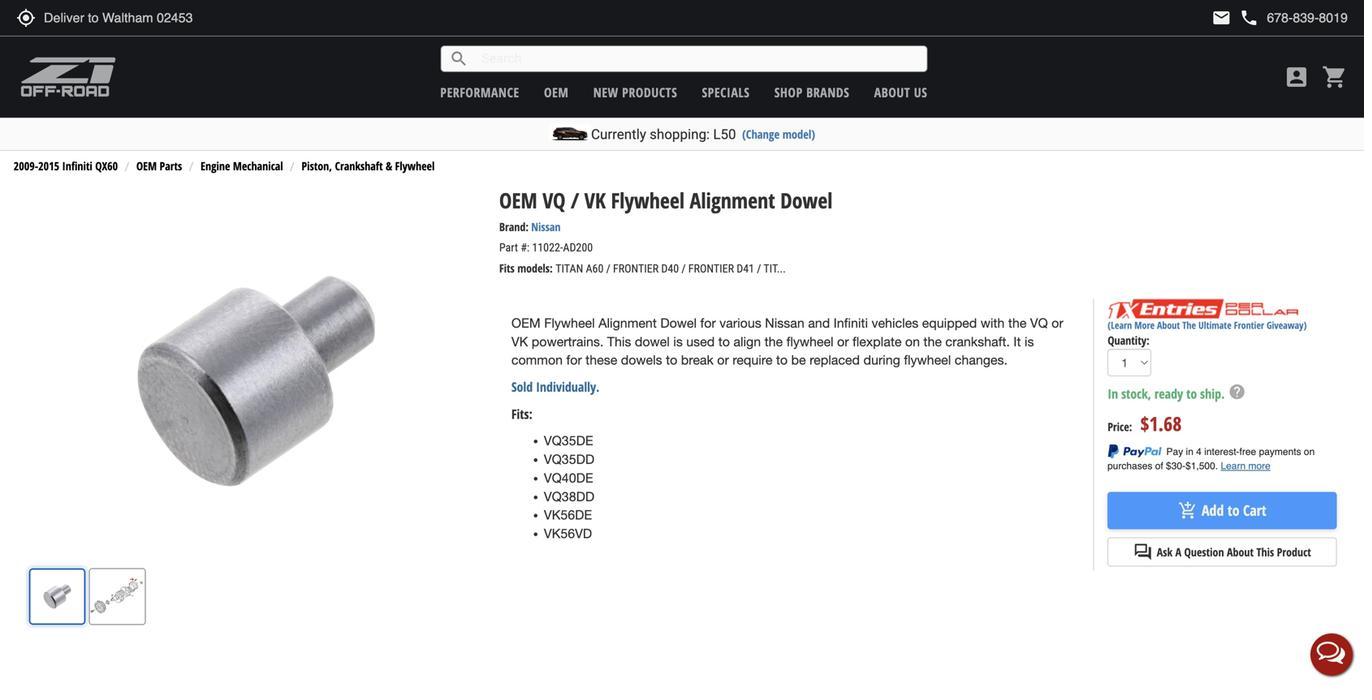 Task type: vqa. For each thing, say whether or not it's contained in the screenshot.
Set
no



Task type: locate. For each thing, give the bounding box(es) containing it.
0 horizontal spatial for
[[566, 353, 582, 368]]

dowel up used
[[661, 316, 697, 331]]

specials link
[[702, 84, 750, 101]]

0 vertical spatial or
[[1052, 316, 1064, 331]]

2009-2015 infiniti qx60
[[14, 158, 118, 174]]

1 horizontal spatial or
[[837, 334, 849, 349]]

piston,
[[302, 158, 332, 174]]

the
[[1009, 316, 1027, 331], [765, 334, 783, 349], [924, 334, 942, 349]]

oem link
[[544, 84, 569, 101]]

0 vertical spatial alignment
[[690, 186, 775, 215]]

individually.
[[536, 378, 600, 396]]

is left used
[[674, 334, 683, 349]]

shop brands
[[775, 84, 850, 101]]

be
[[791, 353, 806, 368]]

shopping:
[[650, 126, 710, 143]]

dowel down model)
[[781, 186, 833, 215]]

replaced
[[810, 353, 860, 368]]

shopping_cart
[[1322, 64, 1348, 90]]

used
[[686, 334, 715, 349]]

0 vertical spatial nissan
[[531, 219, 561, 235]]

model)
[[783, 126, 815, 142]]

1 horizontal spatial about
[[1157, 319, 1180, 332]]

about
[[874, 84, 911, 101], [1157, 319, 1180, 332], [1227, 545, 1254, 560]]

ready
[[1155, 385, 1183, 403]]

to
[[719, 334, 730, 349], [666, 353, 678, 368], [776, 353, 788, 368], [1187, 385, 1197, 403], [1228, 501, 1240, 521]]

mail
[[1212, 8, 1232, 28]]

flywheel down on
[[904, 353, 951, 368]]

oem for parts
[[136, 158, 157, 174]]

this
[[607, 334, 631, 349], [1257, 545, 1274, 560]]

during
[[864, 353, 901, 368]]

1 horizontal spatial flywheel
[[544, 316, 595, 331]]

piston, crankshaft & flywheel link
[[302, 158, 435, 174]]

oem vq / vk flywheel alignment dowel brand: nissan part #: 11022-ad200 fits models: titan a60 / frontier d40 / frontier d41 / tit...
[[499, 186, 833, 276]]

help
[[1228, 383, 1246, 401]]

for down vk powertrains.
[[566, 353, 582, 368]]

1 vertical spatial dowel
[[661, 316, 697, 331]]

1 vertical spatial nissan
[[765, 316, 805, 331]]

about right the 'question'
[[1227, 545, 1254, 560]]

vq inside the oem vq / vk flywheel alignment dowel brand: nissan part #: 11022-ad200 fits models: titan a60 / frontier d40 / frontier d41 / tit...
[[543, 186, 566, 215]]

sold individually.
[[512, 378, 600, 396]]

nissan left the and
[[765, 316, 805, 331]]

alignment
[[690, 186, 775, 215], [599, 316, 657, 331]]

about left the
[[1157, 319, 1180, 332]]

a60
[[586, 262, 604, 276]]

1 vertical spatial infiniti
[[834, 316, 868, 331]]

0 vertical spatial flywheel
[[395, 158, 435, 174]]

quantity:
[[1108, 333, 1150, 349]]

1 horizontal spatial alignment
[[690, 186, 775, 215]]

alignment inside oem flywheel alignment dowel for various nissan and infiniti vehicles equipped with the vq or vk powertrains. this dowel is used to align the flywheel or flexplate on the crankshaft. it is common for these dowels to break or require to be replaced during flywheel changes.
[[599, 316, 657, 331]]

about left the us
[[874, 84, 911, 101]]

in stock, ready to ship. help
[[1108, 383, 1246, 403]]

infiniti right 2015
[[62, 158, 92, 174]]

1 horizontal spatial dowel
[[781, 186, 833, 215]]

to left ship.
[[1187, 385, 1197, 403]]

2 horizontal spatial the
[[1009, 316, 1027, 331]]

alignment down the l50
[[690, 186, 775, 215]]

in
[[1108, 385, 1118, 403]]

oem inside oem flywheel alignment dowel for various nissan and infiniti vehicles equipped with the vq or vk powertrains. this dowel is used to align the flywheel or flexplate on the crankshaft. it is common for these dowels to break or require to be replaced during flywheel changes.
[[512, 316, 541, 331]]

qx60
[[95, 158, 118, 174]]

/ right d40
[[682, 262, 686, 276]]

or
[[1052, 316, 1064, 331], [837, 334, 849, 349], [717, 353, 729, 368]]

alignment up dowel
[[599, 316, 657, 331]]

d40
[[661, 262, 679, 276]]

piston, crankshaft & flywheel
[[302, 158, 435, 174]]

1 vertical spatial alignment
[[599, 316, 657, 331]]

vq right the with
[[1030, 316, 1048, 331]]

add
[[1202, 501, 1224, 521]]

vq35de
[[544, 434, 593, 449]]

nissan inside oem flywheel alignment dowel for various nissan and infiniti vehicles equipped with the vq or vk powertrains. this dowel is used to align the flywheel or flexplate on the crankshaft. it is common for these dowels to break or require to be replaced during flywheel changes.
[[765, 316, 805, 331]]

d41
[[737, 262, 755, 276]]

0 horizontal spatial the
[[765, 334, 783, 349]]

flywheel
[[395, 158, 435, 174], [611, 186, 685, 215], [544, 316, 595, 331]]

oem up vk powertrains.
[[512, 316, 541, 331]]

or left (learn
[[1052, 316, 1064, 331]]

the
[[1183, 319, 1196, 332]]

2 vertical spatial flywheel
[[544, 316, 595, 331]]

infiniti
[[62, 158, 92, 174], [834, 316, 868, 331]]

various
[[720, 316, 762, 331]]

for
[[700, 316, 716, 331], [566, 353, 582, 368]]

for up used
[[700, 316, 716, 331]]

this up these
[[607, 334, 631, 349]]

engine mechanical link
[[201, 158, 283, 174]]

frontier left d41
[[689, 262, 734, 276]]

the right on
[[924, 334, 942, 349]]

0 vertical spatial about
[[874, 84, 911, 101]]

is right the "it"
[[1025, 334, 1034, 349]]

crankshaft
[[335, 158, 383, 174]]

cart
[[1243, 501, 1267, 521]]

alignment inside the oem vq / vk flywheel alignment dowel brand: nissan part #: 11022-ad200 fits models: titan a60 / frontier d40 / frontier d41 / tit...
[[690, 186, 775, 215]]

vq
[[543, 186, 566, 215], [1030, 316, 1048, 331]]

vehicles
[[872, 316, 919, 331]]

the right align
[[765, 334, 783, 349]]

1 horizontal spatial frontier
[[689, 262, 734, 276]]

1 horizontal spatial nissan
[[765, 316, 805, 331]]

the up the "it"
[[1009, 316, 1027, 331]]

flywheel inside oem flywheel alignment dowel for various nissan and infiniti vehicles equipped with the vq or vk powertrains. this dowel is used to align the flywheel or flexplate on the crankshaft. it is common for these dowels to break or require to be replaced during flywheel changes.
[[544, 316, 595, 331]]

flywheel up vk powertrains.
[[544, 316, 595, 331]]

0 horizontal spatial is
[[674, 334, 683, 349]]

0 horizontal spatial vq
[[543, 186, 566, 215]]

vk
[[585, 186, 606, 215]]

/ right "a60" at the top of page
[[606, 262, 611, 276]]

&
[[386, 158, 392, 174]]

sold
[[512, 378, 533, 396]]

1 horizontal spatial this
[[1257, 545, 1274, 560]]

1 horizontal spatial vq
[[1030, 316, 1048, 331]]

0 vertical spatial dowel
[[781, 186, 833, 215]]

0 vertical spatial for
[[700, 316, 716, 331]]

2 frontier from the left
[[689, 262, 734, 276]]

account_box link
[[1280, 64, 1314, 90]]

2 vertical spatial about
[[1227, 545, 1254, 560]]

dowel
[[635, 334, 670, 349]]

1 vertical spatial flywheel
[[611, 186, 685, 215]]

new products
[[593, 84, 678, 101]]

flywheel down the and
[[787, 334, 834, 349]]

1 horizontal spatial for
[[700, 316, 716, 331]]

0 horizontal spatial flywheel
[[787, 334, 834, 349]]

0 vertical spatial vq
[[543, 186, 566, 215]]

is
[[674, 334, 683, 349], [1025, 334, 1034, 349]]

1 vertical spatial this
[[1257, 545, 1274, 560]]

1 vertical spatial vq
[[1030, 316, 1048, 331]]

0 horizontal spatial this
[[607, 334, 631, 349]]

or up replaced
[[837, 334, 849, 349]]

require
[[733, 353, 773, 368]]

l50
[[713, 126, 736, 143]]

more
[[1135, 319, 1155, 332]]

oem parts link
[[136, 158, 182, 174]]

titan
[[556, 262, 583, 276]]

nissan
[[531, 219, 561, 235], [765, 316, 805, 331]]

engine mechanical
[[201, 158, 283, 174]]

mail phone
[[1212, 8, 1259, 28]]

2009-
[[14, 158, 38, 174]]

or right break
[[717, 353, 729, 368]]

2 vertical spatial or
[[717, 353, 729, 368]]

0 horizontal spatial dowel
[[661, 316, 697, 331]]

oem up brand:
[[499, 186, 538, 215]]

stock,
[[1122, 385, 1152, 403]]

vq up nissan link
[[543, 186, 566, 215]]

question
[[1185, 545, 1224, 560]]

this left 'product'
[[1257, 545, 1274, 560]]

11022-
[[532, 241, 563, 255]]

1 vertical spatial about
[[1157, 319, 1180, 332]]

0 horizontal spatial nissan
[[531, 219, 561, 235]]

1 horizontal spatial flywheel
[[904, 353, 951, 368]]

1 vertical spatial for
[[566, 353, 582, 368]]

frontier left d40
[[613, 262, 659, 276]]

infiniti right the and
[[834, 316, 868, 331]]

2 horizontal spatial about
[[1227, 545, 1254, 560]]

question_answer
[[1134, 543, 1153, 562]]

(learn
[[1108, 319, 1132, 332]]

frontier
[[613, 262, 659, 276], [689, 262, 734, 276]]

us
[[914, 84, 928, 101]]

0 horizontal spatial infiniti
[[62, 158, 92, 174]]

0 vertical spatial this
[[607, 334, 631, 349]]

flywheel right '&'
[[395, 158, 435, 174]]

phone link
[[1240, 8, 1348, 28]]

with
[[981, 316, 1005, 331]]

2 horizontal spatial flywheel
[[611, 186, 685, 215]]

1 horizontal spatial infiniti
[[834, 316, 868, 331]]

1 horizontal spatial is
[[1025, 334, 1034, 349]]

phone
[[1240, 8, 1259, 28]]

oem left parts
[[136, 158, 157, 174]]

to inside in stock, ready to ship. help
[[1187, 385, 1197, 403]]

oem inside the oem vq / vk flywheel alignment dowel brand: nissan part #: 11022-ad200 fits models: titan a60 / frontier d40 / frontier d41 / tit...
[[499, 186, 538, 215]]

fits:
[[512, 406, 533, 423]]

nissan link
[[531, 219, 561, 235]]

0 horizontal spatial frontier
[[613, 262, 659, 276]]

0 horizontal spatial alignment
[[599, 316, 657, 331]]

oem left new at the top left of page
[[544, 84, 569, 101]]

0 horizontal spatial about
[[874, 84, 911, 101]]

/ left vk
[[571, 186, 579, 215]]

nissan up 11022-
[[531, 219, 561, 235]]

vk powertrains.
[[512, 334, 604, 349]]

product
[[1277, 545, 1311, 560]]

dowel inside the oem vq / vk flywheel alignment dowel brand: nissan part #: 11022-ad200 fits models: titan a60 / frontier d40 / frontier d41 / tit...
[[781, 186, 833, 215]]

flywheel right vk
[[611, 186, 685, 215]]

2 horizontal spatial or
[[1052, 316, 1064, 331]]



Task type: describe. For each thing, give the bounding box(es) containing it.
brand:
[[499, 219, 529, 235]]

2015
[[38, 158, 59, 174]]

and
[[808, 316, 830, 331]]

tit...
[[764, 262, 786, 276]]

(change model) link
[[742, 126, 815, 142]]

nissan inside the oem vq / vk flywheel alignment dowel brand: nissan part #: 11022-ad200 fits models: titan a60 / frontier d40 / frontier d41 / tit...
[[531, 219, 561, 235]]

specials
[[702, 84, 750, 101]]

add_shopping_cart add to cart
[[1178, 501, 1267, 521]]

about inside question_answer ask a question about this product
[[1227, 545, 1254, 560]]

ship.
[[1201, 385, 1225, 403]]

break
[[681, 353, 714, 368]]

models:
[[518, 261, 553, 276]]

Search search field
[[469, 46, 927, 71]]

crankshaft.
[[946, 334, 1010, 349]]

new
[[593, 84, 619, 101]]

currently shopping: l50 (change model)
[[591, 126, 815, 143]]

#:
[[521, 241, 530, 255]]

1 frontier from the left
[[613, 262, 659, 276]]

products
[[622, 84, 678, 101]]

parts
[[160, 158, 182, 174]]

vk56de
[[544, 508, 592, 523]]

/ right d41
[[757, 262, 761, 276]]

about us link
[[874, 84, 928, 101]]

part
[[499, 241, 518, 255]]

1 is from the left
[[674, 334, 683, 349]]

0 horizontal spatial or
[[717, 353, 729, 368]]

price: $1.68
[[1108, 411, 1182, 437]]

(change
[[742, 126, 780, 142]]

2 is from the left
[[1025, 334, 1034, 349]]

0 horizontal spatial flywheel
[[395, 158, 435, 174]]

infiniti inside oem flywheel alignment dowel for various nissan and infiniti vehicles equipped with the vq or vk powertrains. this dowel is used to align the flywheel or flexplate on the crankshaft. it is common for these dowels to break or require to be replaced during flywheel changes.
[[834, 316, 868, 331]]

$1.68
[[1141, 411, 1182, 437]]

this inside oem flywheel alignment dowel for various nissan and infiniti vehicles equipped with the vq or vk powertrains. this dowel is used to align the flywheel or flexplate on the crankshaft. it is common for these dowels to break or require to be replaced during flywheel changes.
[[607, 334, 631, 349]]

frontier
[[1234, 319, 1265, 332]]

flywheel inside the oem vq / vk flywheel alignment dowel brand: nissan part #: 11022-ad200 fits models: titan a60 / frontier d40 / frontier d41 / tit...
[[611, 186, 685, 215]]

oem for vq
[[499, 186, 538, 215]]

oem for flywheel
[[512, 316, 541, 331]]

vq38dd
[[544, 490, 595, 505]]

performance
[[440, 84, 520, 101]]

to right "add"
[[1228, 501, 1240, 521]]

ultimate
[[1199, 319, 1232, 332]]

0 vertical spatial infiniti
[[62, 158, 92, 174]]

dowels
[[621, 353, 662, 368]]

shopping_cart link
[[1318, 64, 1348, 90]]

brands
[[807, 84, 850, 101]]

1 vertical spatial or
[[837, 334, 849, 349]]

account_box
[[1284, 64, 1310, 90]]

1 vertical spatial flywheel
[[904, 353, 951, 368]]

currently
[[591, 126, 646, 143]]

common
[[512, 353, 563, 368]]

1 horizontal spatial the
[[924, 334, 942, 349]]

flexplate
[[853, 334, 902, 349]]

2009-2015 infiniti qx60 link
[[14, 158, 118, 174]]

vk56vd
[[544, 527, 592, 542]]

vq inside oem flywheel alignment dowel for various nissan and infiniti vehicles equipped with the vq or vk powertrains. this dowel is used to align the flywheel or flexplate on the crankshaft. it is common for these dowels to break or require to be replaced during flywheel changes.
[[1030, 316, 1048, 331]]

question_answer ask a question about this product
[[1134, 543, 1311, 562]]

ask
[[1157, 545, 1173, 560]]

this inside question_answer ask a question about this product
[[1257, 545, 1274, 560]]

a
[[1176, 545, 1182, 560]]

(learn more about the ultimate frontier giveaway) link
[[1108, 319, 1307, 332]]

mail link
[[1212, 8, 1232, 28]]

shop brands link
[[775, 84, 850, 101]]

vq35dd
[[544, 452, 595, 467]]

to left align
[[719, 334, 730, 349]]

giveaway)
[[1267, 319, 1307, 332]]

oem flywheel alignment dowel for various nissan and infiniti vehicles equipped with the vq or vk powertrains. this dowel is used to align the flywheel or flexplate on the crankshaft. it is common for these dowels to break or require to be replaced during flywheel changes.
[[512, 316, 1064, 368]]

my_location
[[16, 8, 36, 28]]

on
[[905, 334, 920, 349]]

z1 motorsports logo image
[[20, 57, 117, 97]]

dowel inside oem flywheel alignment dowel for various nissan and infiniti vehicles equipped with the vq or vk powertrains. this dowel is used to align the flywheel or flexplate on the crankshaft. it is common for these dowels to break or require to be replaced during flywheel changes.
[[661, 316, 697, 331]]

add_shopping_cart
[[1178, 502, 1198, 521]]

vq35de vq35dd vq40de vq38dd vk56de vk56vd
[[544, 434, 595, 542]]

new products link
[[593, 84, 678, 101]]

engine
[[201, 158, 230, 174]]

to left be
[[776, 353, 788, 368]]

fits
[[499, 261, 515, 276]]

oem parts
[[136, 158, 182, 174]]

shop
[[775, 84, 803, 101]]

0 vertical spatial flywheel
[[787, 334, 834, 349]]

align
[[734, 334, 761, 349]]

vq40de
[[544, 471, 593, 486]]

to left break
[[666, 353, 678, 368]]

search
[[449, 49, 469, 69]]



